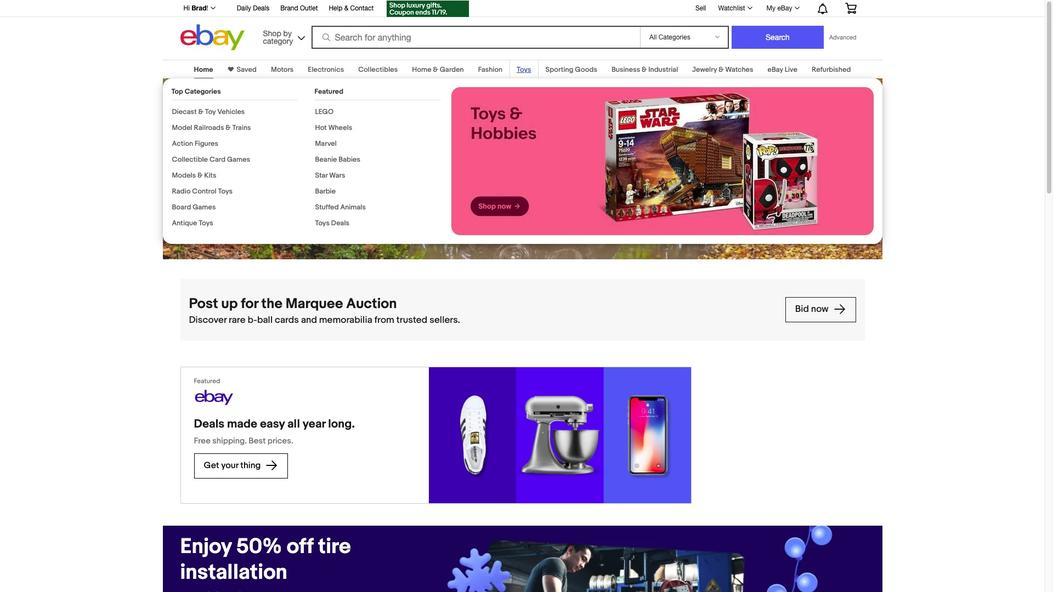 Task type: vqa. For each thing, say whether or not it's contained in the screenshot.
watchers
no



Task type: locate. For each thing, give the bounding box(es) containing it.
home & garden
[[412, 65, 464, 74]]

& right help
[[344, 4, 348, 12]]

enjoy
[[180, 534, 232, 560]]

1 vertical spatial games
[[193, 203, 216, 212]]

your shopping cart image
[[844, 3, 857, 14]]

get your thing
[[204, 461, 263, 471]]

your up trains
[[221, 87, 264, 112]]

marvel link
[[315, 139, 337, 148]]

shop by category banner
[[177, 0, 865, 53]]

2 vertical spatial deals
[[194, 417, 224, 432]]

toys & hobbies - shop now image
[[451, 87, 874, 235]]

contact
[[350, 4, 374, 12]]

your for atv
[[221, 87, 264, 112]]

tire
[[318, 534, 351, 560]]

barbie
[[315, 187, 336, 196]]

get inside get your atv or utv kitted out begin adventures with cargo bags, tires, and more.
[[180, 87, 217, 112]]

main content
[[0, 53, 1045, 592]]

& for toy
[[198, 108, 203, 116]]

deals
[[253, 4, 269, 12], [331, 219, 349, 228], [194, 417, 224, 432]]

shop by category
[[263, 29, 293, 45]]

1 vertical spatial deals
[[331, 219, 349, 228]]

1 horizontal spatial home
[[412, 65, 431, 74]]

fashion link
[[478, 65, 503, 74]]

collectible
[[172, 155, 208, 164]]

deals right daily
[[253, 4, 269, 12]]

None submit
[[732, 26, 824, 49]]

0 horizontal spatial home
[[194, 65, 213, 74]]

goods
[[575, 65, 597, 74]]

now
[[225, 187, 242, 198], [811, 304, 829, 315]]

barbie link
[[315, 187, 336, 196]]

toys right the fashion link
[[517, 65, 531, 74]]

0 vertical spatial and
[[180, 155, 197, 167]]

all
[[287, 417, 300, 432]]

hot wheels
[[315, 123, 352, 132]]

now inside bid now link
[[811, 304, 829, 315]]

animals
[[340, 203, 366, 212]]

ebay
[[777, 4, 792, 12], [768, 65, 783, 74]]

help & contact
[[329, 4, 374, 12]]

antique
[[172, 219, 197, 228]]

& right business
[[642, 65, 647, 74]]

2 horizontal spatial deals
[[331, 219, 349, 228]]

1 vertical spatial and
[[301, 315, 317, 326]]

with
[[262, 143, 281, 155]]

deals inside featured element
[[331, 219, 349, 228]]

featured
[[315, 87, 343, 96], [194, 377, 220, 386]]

1 home from the left
[[194, 65, 213, 74]]

watches
[[725, 65, 753, 74]]

main content containing get your atv or utv kitted out
[[0, 53, 1045, 592]]

0 horizontal spatial deals
[[194, 417, 224, 432]]

now right explore
[[225, 187, 242, 198]]

deals inside 'link'
[[253, 4, 269, 12]]

bid now link
[[785, 297, 856, 323]]

2 home from the left
[[412, 65, 431, 74]]

watchlist
[[718, 4, 745, 12]]

radio control toys
[[172, 187, 233, 196]]

1 vertical spatial get
[[204, 461, 219, 471]]

2 your from the top
[[221, 461, 238, 471]]

explore now
[[190, 187, 244, 198]]

radio control toys link
[[172, 187, 233, 196]]

collectible card games link
[[172, 155, 250, 164]]

1 vertical spatial featured
[[194, 377, 220, 386]]

utv
[[180, 112, 221, 138]]

and down marquee
[[301, 315, 317, 326]]

your left the 'thing'
[[221, 461, 238, 471]]

bags,
[[312, 143, 337, 155]]

1 horizontal spatial now
[[811, 304, 829, 315]]

atv
[[268, 87, 307, 112]]

star wars
[[315, 171, 345, 180]]

now for explore
[[225, 187, 242, 198]]

category
[[263, 36, 293, 45]]

diecast & toy vehicles link
[[172, 108, 245, 116]]

& left toy
[[198, 108, 203, 116]]

1 vertical spatial now
[[811, 304, 829, 315]]

your inside get your atv or utv kitted out begin adventures with cargo bags, tires, and more.
[[221, 87, 264, 112]]

my ebay link
[[761, 2, 804, 15]]

toys deals
[[315, 219, 349, 228]]

and inside get your atv or utv kitted out begin adventures with cargo bags, tires, and more.
[[180, 155, 197, 167]]

rare
[[229, 315, 246, 326]]

& for contact
[[344, 4, 348, 12]]

garden
[[440, 65, 464, 74]]

wheels
[[328, 123, 352, 132]]

0 vertical spatial deals
[[253, 4, 269, 12]]

home
[[194, 65, 213, 74], [412, 65, 431, 74]]

&
[[344, 4, 348, 12], [433, 65, 438, 74], [642, 65, 647, 74], [719, 65, 724, 74], [198, 108, 203, 116], [226, 123, 231, 132], [198, 171, 203, 180]]

ebay right my
[[777, 4, 792, 12]]

toys right the control
[[218, 187, 233, 196]]

get for atv
[[180, 87, 217, 112]]

& inside account navigation
[[344, 4, 348, 12]]

& left garden
[[433, 65, 438, 74]]

toys inside featured element
[[315, 219, 330, 228]]

get your atv or utv kitted out begin adventures with cargo bags, tires, and more.
[[180, 87, 362, 167]]

business & industrial link
[[612, 65, 678, 74]]

and inside post up for the marquee auction discover rare b-ball cards and memorabilia from trusted sellers.
[[301, 315, 317, 326]]

0 vertical spatial now
[[225, 187, 242, 198]]

sell
[[695, 4, 706, 12]]

ebay left live
[[768, 65, 783, 74]]

diecast
[[172, 108, 197, 116]]

watchlist link
[[712, 2, 757, 15]]

lego
[[315, 108, 334, 116]]

saved
[[237, 65, 257, 74]]

1 vertical spatial your
[[221, 461, 238, 471]]

home left garden
[[412, 65, 431, 74]]

& for watches
[[719, 65, 724, 74]]

ebay live link
[[768, 65, 797, 74]]

0 vertical spatial get
[[180, 87, 217, 112]]

post up for the marquee auction link
[[189, 295, 777, 314]]

now right bid
[[811, 304, 829, 315]]

vehicles
[[217, 108, 245, 116]]

jewelry
[[692, 65, 717, 74]]

get for thing
[[204, 461, 219, 471]]

0 vertical spatial ebay
[[777, 4, 792, 12]]

& right jewelry
[[719, 65, 724, 74]]

collectibles link
[[358, 65, 398, 74]]

home up categories
[[194, 65, 213, 74]]

games down adventures
[[227, 155, 250, 164]]

your
[[221, 87, 264, 112], [221, 461, 238, 471]]

diecast & toy vehicles
[[172, 108, 245, 116]]

1 horizontal spatial deals
[[253, 4, 269, 12]]

models & kits link
[[172, 171, 216, 180]]

toy
[[205, 108, 216, 116]]

top categories
[[171, 87, 221, 96]]

0 vertical spatial your
[[221, 87, 264, 112]]

saved link
[[233, 65, 257, 74]]

0 horizontal spatial and
[[180, 155, 197, 167]]

marvel
[[315, 139, 337, 148]]

and down begin
[[180, 155, 197, 167]]

hi
[[183, 4, 190, 12]]

figures
[[195, 139, 218, 148]]

1 horizontal spatial featured
[[315, 87, 343, 96]]

brad
[[192, 4, 207, 12]]

post up for the marquee auction discover rare b-ball cards and memorabilia from trusted sellers.
[[189, 296, 460, 326]]

0 horizontal spatial now
[[225, 187, 242, 198]]

daily deals link
[[237, 3, 269, 15]]

toys down board games at the left of page
[[199, 219, 213, 228]]

!
[[207, 4, 208, 12]]

sporting goods link
[[546, 65, 597, 74]]

adventures
[[209, 143, 260, 155]]

get
[[180, 87, 217, 112], [204, 461, 219, 471]]

0 vertical spatial games
[[227, 155, 250, 164]]

1 horizontal spatial and
[[301, 315, 317, 326]]

& for industrial
[[642, 65, 647, 74]]

0 horizontal spatial featured
[[194, 377, 220, 386]]

toys down stuffed
[[315, 219, 330, 228]]

deals down stuffed animals link
[[331, 219, 349, 228]]

games down explore
[[193, 203, 216, 212]]

motors link
[[271, 65, 294, 74]]

deals up free
[[194, 417, 224, 432]]

& left "kits"
[[198, 171, 203, 180]]

tires,
[[339, 143, 362, 155]]

collectible card games
[[172, 155, 250, 164]]

1 your from the top
[[221, 87, 264, 112]]

wars
[[329, 171, 345, 180]]

ebay inside account navigation
[[777, 4, 792, 12]]

free
[[194, 436, 211, 447]]



Task type: describe. For each thing, give the bounding box(es) containing it.
control
[[192, 187, 216, 196]]

star
[[315, 171, 328, 180]]

deals for toys deals
[[331, 219, 349, 228]]

deals inside deals made easy all year long. free shipping. best prices.
[[194, 417, 224, 432]]

hot
[[315, 123, 327, 132]]

featured element
[[315, 87, 440, 235]]

easy
[[260, 417, 285, 432]]

account navigation
[[177, 0, 865, 19]]

more.
[[199, 155, 225, 167]]

none submit inside shop by category banner
[[732, 26, 824, 49]]

board
[[172, 203, 191, 212]]

cards
[[275, 315, 299, 326]]

shop by category button
[[258, 24, 307, 48]]

board games link
[[172, 203, 216, 212]]

by
[[283, 29, 292, 38]]

fashion
[[478, 65, 503, 74]]

deals made easy all year long. free shipping. best prices.
[[194, 417, 355, 447]]

beanie babies link
[[315, 155, 360, 164]]

beanie
[[315, 155, 337, 164]]

bid now
[[795, 304, 831, 315]]

top
[[171, 87, 183, 96]]

kitted
[[225, 112, 283, 138]]

antique toys
[[172, 219, 213, 228]]

hot wheels link
[[315, 123, 352, 132]]

action figures
[[172, 139, 218, 148]]

thing
[[240, 461, 261, 471]]

home for home & garden
[[412, 65, 431, 74]]

now for bid
[[811, 304, 829, 315]]

brand
[[280, 4, 298, 12]]

trusted
[[396, 315, 427, 326]]

model railroads & trains
[[172, 123, 251, 132]]

0 vertical spatial featured
[[315, 87, 343, 96]]

enjoy 50% off tire installation
[[180, 534, 351, 586]]

lego link
[[315, 108, 334, 116]]

out
[[288, 112, 320, 138]]

railroads
[[194, 123, 224, 132]]

sporting goods
[[546, 65, 597, 74]]

toys deals link
[[315, 219, 349, 228]]

ebay live
[[768, 65, 797, 74]]

electronics link
[[308, 65, 344, 74]]

stuffed
[[315, 203, 339, 212]]

help
[[329, 4, 342, 12]]

discover
[[189, 315, 227, 326]]

stuffed animals link
[[315, 203, 366, 212]]

babies
[[339, 155, 360, 164]]

home for home
[[194, 65, 213, 74]]

Search for anything text field
[[313, 27, 638, 48]]

outlet
[[300, 4, 318, 12]]

auction
[[346, 296, 397, 313]]

prices.
[[268, 436, 293, 447]]

ball
[[257, 315, 273, 326]]

brand outlet link
[[280, 3, 318, 15]]

best
[[249, 436, 266, 447]]

& for kits
[[198, 171, 203, 180]]

shipping.
[[212, 436, 247, 447]]

models
[[172, 171, 196, 180]]

sell link
[[691, 4, 711, 12]]

model
[[172, 123, 192, 132]]

business
[[612, 65, 640, 74]]

or
[[312, 87, 331, 112]]

toys link
[[517, 65, 531, 74]]

your for thing
[[221, 461, 238, 471]]

cargo
[[283, 143, 310, 155]]

up
[[221, 296, 238, 313]]

brand outlet
[[280, 4, 318, 12]]

antique toys link
[[172, 219, 213, 228]]

the
[[261, 296, 282, 313]]

sellers.
[[430, 315, 460, 326]]

star wars link
[[315, 171, 345, 180]]

home & garden link
[[412, 65, 464, 74]]

categories
[[185, 87, 221, 96]]

enjoy 50% off tire installation link
[[180, 534, 362, 586]]

1 horizontal spatial games
[[227, 155, 250, 164]]

radio
[[172, 187, 191, 196]]

sporting
[[546, 65, 573, 74]]

explore
[[190, 187, 222, 198]]

post
[[189, 296, 218, 313]]

motors
[[271, 65, 294, 74]]

get the coupon image
[[387, 1, 469, 17]]

& left trains
[[226, 123, 231, 132]]

0 horizontal spatial games
[[193, 203, 216, 212]]

hi brad !
[[183, 4, 208, 12]]

made
[[227, 417, 257, 432]]

50%
[[236, 534, 282, 560]]

1 vertical spatial ebay
[[768, 65, 783, 74]]

card
[[209, 155, 225, 164]]

advanced link
[[824, 26, 862, 48]]

year
[[303, 417, 326, 432]]

deals for daily deals
[[253, 4, 269, 12]]

shop
[[263, 29, 281, 38]]

daily
[[237, 4, 251, 12]]

stuffed animals
[[315, 203, 366, 212]]

top categories element
[[171, 87, 297, 235]]

trains
[[232, 123, 251, 132]]

kits
[[204, 171, 216, 180]]

model railroads & trains link
[[172, 123, 251, 132]]

refurbished
[[812, 65, 851, 74]]

& for garden
[[433, 65, 438, 74]]



